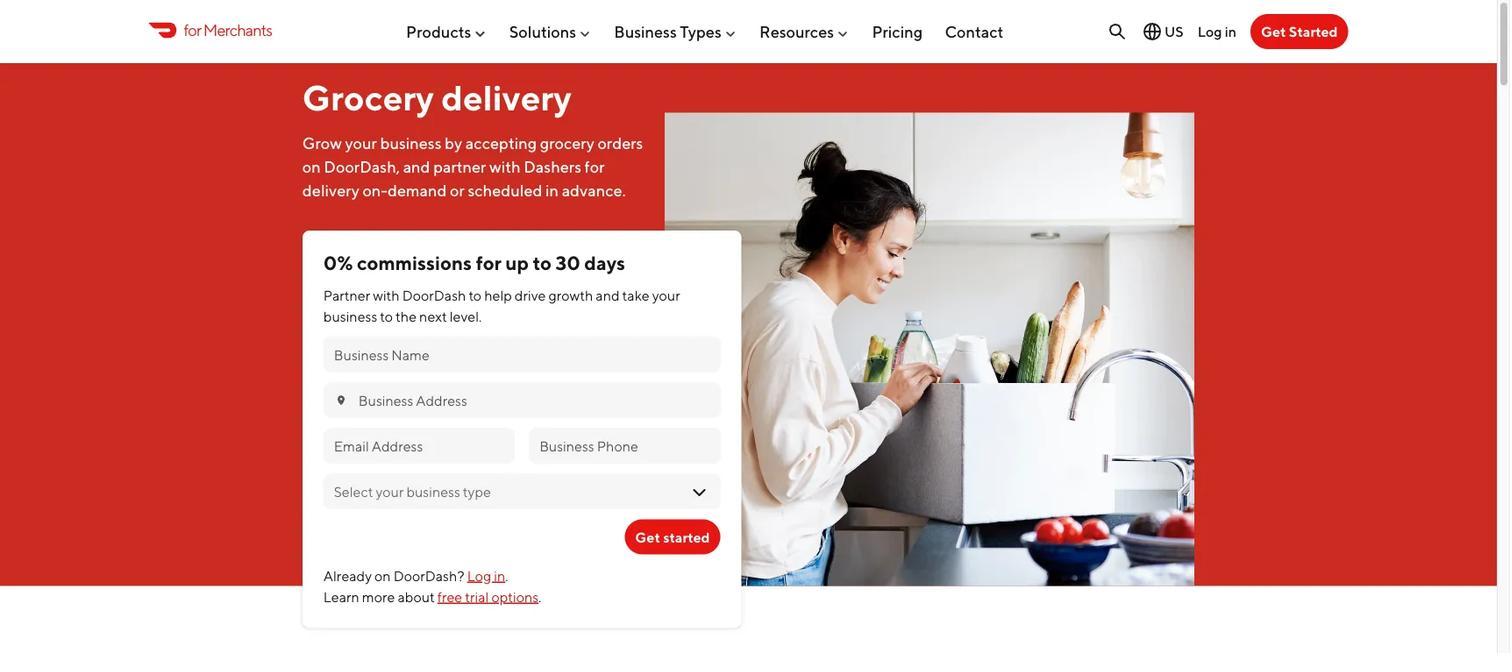 Task type: vqa. For each thing, say whether or not it's contained in the screenshot.
Pick
no



Task type: locate. For each thing, give the bounding box(es) containing it.
options
[[492, 588, 539, 605]]

location pin image
[[334, 393, 348, 407]]

Email Address email field
[[334, 436, 504, 455]]

1 vertical spatial with
[[373, 287, 400, 303]]

1 vertical spatial on
[[375, 567, 391, 584]]

next
[[419, 308, 447, 324]]

0 vertical spatial business
[[380, 134, 442, 153]]

to left help
[[469, 287, 482, 303]]

1 horizontal spatial business
[[380, 134, 442, 153]]

products
[[406, 22, 471, 41]]

1 vertical spatial in
[[546, 181, 559, 200]]

2 horizontal spatial to
[[533, 251, 552, 274]]

demand
[[388, 181, 447, 200]]

hero_grocery image
[[665, 113, 1195, 586]]

and inside grow your business by accepting grocery orders on doordash, and partner with dashers for delivery on-demand or scheduled in advance.
[[403, 157, 430, 176]]

get
[[1261, 23, 1286, 40], [635, 529, 660, 545]]

for inside grow your business by accepting grocery orders on doordash, and partner with dashers for delivery on-demand or scheduled in advance.
[[585, 157, 605, 176]]

solutions
[[509, 22, 576, 41]]

0 vertical spatial in
[[1225, 23, 1237, 40]]

on
[[302, 157, 321, 176], [375, 567, 391, 584]]

1 horizontal spatial on
[[375, 567, 391, 584]]

1 vertical spatial get
[[635, 529, 660, 545]]

0 horizontal spatial delivery
[[302, 181, 359, 200]]

0 vertical spatial get
[[1261, 23, 1286, 40]]

business types link
[[614, 15, 737, 48]]

0 horizontal spatial for
[[184, 20, 201, 39]]

on inside already on doordash? log in . learn more about free trial options .
[[375, 567, 391, 584]]

get for get started
[[1261, 23, 1286, 40]]

to
[[533, 251, 552, 274], [469, 287, 482, 303], [380, 308, 393, 324]]

with up scheduled
[[489, 157, 521, 176]]

in inside already on doordash? log in . learn more about free trial options .
[[494, 567, 505, 584]]

0 vertical spatial for
[[184, 20, 201, 39]]

already
[[324, 567, 372, 584]]

merchants
[[203, 20, 272, 39]]

for left merchants
[[184, 20, 201, 39]]

0 vertical spatial with
[[489, 157, 521, 176]]

in down dashers
[[546, 181, 559, 200]]

1 vertical spatial and
[[596, 287, 620, 303]]

1 horizontal spatial in
[[546, 181, 559, 200]]

business down partner
[[324, 308, 377, 324]]

log in link
[[1198, 23, 1237, 40], [467, 567, 505, 584]]

1 vertical spatial for
[[585, 157, 605, 176]]

help
[[484, 287, 512, 303]]

0 vertical spatial on
[[302, 157, 321, 176]]

contact
[[945, 22, 1004, 41]]

log in
[[1198, 23, 1237, 40]]

2 horizontal spatial in
[[1225, 23, 1237, 40]]

growth
[[549, 287, 593, 303]]

0 horizontal spatial business
[[324, 308, 377, 324]]

free
[[438, 588, 462, 605]]

up
[[505, 251, 529, 274]]

0%
[[324, 251, 353, 274]]

business left by on the left of page
[[380, 134, 442, 153]]

1 vertical spatial business
[[324, 308, 377, 324]]

delivery
[[441, 76, 572, 118], [302, 181, 359, 200]]

business
[[614, 22, 677, 41]]

1 horizontal spatial to
[[469, 287, 482, 303]]

grocery
[[302, 76, 434, 118]]

. up options
[[505, 567, 508, 584]]

free trial options link
[[438, 588, 539, 605]]

to left the
[[380, 308, 393, 324]]

1 vertical spatial your
[[652, 287, 680, 303]]

0% commissions for up to 30 days
[[324, 251, 626, 274]]

about
[[398, 588, 435, 605]]

for
[[184, 20, 201, 39], [585, 157, 605, 176], [476, 251, 502, 274]]

0 vertical spatial and
[[403, 157, 430, 176]]

log
[[1198, 23, 1222, 40], [467, 567, 491, 584]]

0 horizontal spatial log
[[467, 567, 491, 584]]

1 vertical spatial log in link
[[467, 567, 505, 584]]

delivery up accepting
[[441, 76, 572, 118]]

your right take at the left
[[652, 287, 680, 303]]

doordash,
[[324, 157, 400, 176]]

0 horizontal spatial log in link
[[467, 567, 505, 584]]

1 horizontal spatial .
[[539, 588, 542, 605]]

0 horizontal spatial and
[[403, 157, 430, 176]]

1 horizontal spatial get
[[1261, 23, 1286, 40]]

on down 'grow' at the left top of the page
[[302, 157, 321, 176]]

for up advance.
[[585, 157, 605, 176]]

1 vertical spatial delivery
[[302, 181, 359, 200]]

0 horizontal spatial your
[[345, 134, 377, 153]]

in
[[1225, 23, 1237, 40], [546, 181, 559, 200], [494, 567, 505, 584]]

doordash
[[402, 287, 466, 303]]

in right us
[[1225, 23, 1237, 40]]

your inside grow your business by accepting grocery orders on doordash, and partner with dashers for delivery on-demand or scheduled in advance.
[[345, 134, 377, 153]]

1 horizontal spatial log in link
[[1198, 23, 1237, 40]]

business
[[380, 134, 442, 153], [324, 308, 377, 324]]

and up the demand
[[403, 157, 430, 176]]

business inside partner with doordash to help drive growth and take your business to the next level.
[[324, 308, 377, 324]]

.
[[505, 567, 508, 584], [539, 588, 542, 605]]

started
[[1289, 23, 1338, 40]]

with inside partner with doordash to help drive growth and take your business to the next level.
[[373, 287, 400, 303]]

0 horizontal spatial .
[[505, 567, 508, 584]]

log up trial
[[467, 567, 491, 584]]

pricing link
[[872, 15, 923, 48]]

your up doordash,
[[345, 134, 377, 153]]

0 horizontal spatial get
[[635, 529, 660, 545]]

with
[[489, 157, 521, 176], [373, 287, 400, 303]]

to right up
[[533, 251, 552, 274]]

0 horizontal spatial with
[[373, 287, 400, 303]]

the
[[396, 308, 417, 324]]

more
[[362, 588, 395, 605]]

your inside partner with doordash to help drive growth and take your business to the next level.
[[652, 287, 680, 303]]

and
[[403, 157, 430, 176], [596, 287, 620, 303]]

log right us
[[1198, 23, 1222, 40]]

accepting
[[466, 134, 537, 153]]

partner
[[433, 157, 486, 176]]

0 horizontal spatial on
[[302, 157, 321, 176]]

pricing
[[872, 22, 923, 41]]

started
[[663, 529, 710, 545]]

with up the
[[373, 287, 400, 303]]

your
[[345, 134, 377, 153], [652, 287, 680, 303]]

grow
[[302, 134, 342, 153]]

log in link up "free trial options" link at bottom left
[[467, 567, 505, 584]]

for merchants
[[184, 20, 272, 39]]

for left up
[[476, 251, 502, 274]]

in up "free trial options" link at bottom left
[[494, 567, 505, 584]]

solutions link
[[509, 15, 592, 48]]

1 horizontal spatial with
[[489, 157, 521, 176]]

on inside grow your business by accepting grocery orders on doordash, and partner with dashers for delivery on-demand or scheduled in advance.
[[302, 157, 321, 176]]

log inside already on doordash? log in . learn more about free trial options .
[[467, 567, 491, 584]]

globe line image
[[1142, 21, 1163, 42]]

get started
[[635, 529, 710, 545]]

2 vertical spatial in
[[494, 567, 505, 584]]

2 horizontal spatial for
[[585, 157, 605, 176]]

0 horizontal spatial in
[[494, 567, 505, 584]]

learn
[[324, 588, 359, 605]]

1 vertical spatial log
[[467, 567, 491, 584]]

on up the more
[[375, 567, 391, 584]]

partner with doordash to help drive growth and take your business to the next level.
[[324, 287, 680, 324]]

1 vertical spatial to
[[469, 287, 482, 303]]

0 vertical spatial .
[[505, 567, 508, 584]]

advance.
[[562, 181, 626, 200]]

2 vertical spatial for
[[476, 251, 502, 274]]

get for get started
[[635, 529, 660, 545]]

0 vertical spatial log
[[1198, 23, 1222, 40]]

1 horizontal spatial your
[[652, 287, 680, 303]]

1 horizontal spatial and
[[596, 287, 620, 303]]

delivery down doordash,
[[302, 181, 359, 200]]

log in link right us
[[1198, 23, 1237, 40]]

1 horizontal spatial delivery
[[441, 76, 572, 118]]

and left take at the left
[[596, 287, 620, 303]]

2 vertical spatial to
[[380, 308, 393, 324]]

. right trial
[[539, 588, 542, 605]]

grocery
[[540, 134, 595, 153]]

on-
[[363, 181, 388, 200]]

0 vertical spatial your
[[345, 134, 377, 153]]

resources
[[760, 22, 834, 41]]



Task type: describe. For each thing, give the bounding box(es) containing it.
doordash?
[[394, 567, 465, 584]]

0 vertical spatial to
[[533, 251, 552, 274]]

take
[[622, 287, 650, 303]]

get started
[[1261, 23, 1338, 40]]

partner
[[324, 287, 370, 303]]

contact link
[[945, 15, 1004, 48]]

get started button
[[1251, 14, 1349, 49]]

for merchants link
[[149, 18, 272, 42]]

grocery delivery
[[302, 76, 572, 118]]

0 vertical spatial delivery
[[441, 76, 572, 118]]

1 horizontal spatial log
[[1198, 23, 1222, 40]]

Business Address text field
[[359, 391, 710, 410]]

grow your business by accepting grocery orders on doordash, and partner with dashers for delivery on-demand or scheduled in advance.
[[302, 134, 643, 200]]

1 vertical spatial .
[[539, 588, 542, 605]]

0 horizontal spatial to
[[380, 308, 393, 324]]

30
[[556, 251, 580, 274]]

by
[[445, 134, 462, 153]]

business types
[[614, 22, 722, 41]]

business inside grow your business by accepting grocery orders on doordash, and partner with dashers for delivery on-demand or scheduled in advance.
[[380, 134, 442, 153]]

types
[[680, 22, 722, 41]]

Business Phone text field
[[540, 436, 710, 455]]

0 vertical spatial log in link
[[1198, 23, 1237, 40]]

dashers
[[524, 157, 582, 176]]

resources link
[[760, 15, 850, 48]]

and inside partner with doordash to help drive growth and take your business to the next level.
[[596, 287, 620, 303]]

drive
[[515, 287, 546, 303]]

or
[[450, 181, 465, 200]]

us
[[1165, 23, 1184, 40]]

commissions
[[357, 251, 472, 274]]

delivery inside grow your business by accepting grocery orders on doordash, and partner with dashers for delivery on-demand or scheduled in advance.
[[302, 181, 359, 200]]

trial
[[465, 588, 489, 605]]

products link
[[406, 15, 487, 48]]

in inside grow your business by accepting grocery orders on doordash, and partner with dashers for delivery on-demand or scheduled in advance.
[[546, 181, 559, 200]]

level.
[[450, 308, 482, 324]]

get started button
[[625, 520, 721, 555]]

Business Name text field
[[334, 345, 710, 364]]

1 horizontal spatial for
[[476, 251, 502, 274]]

already on doordash? log in . learn more about free trial options .
[[324, 567, 542, 605]]

with inside grow your business by accepting grocery orders on doordash, and partner with dashers for delivery on-demand or scheduled in advance.
[[489, 157, 521, 176]]

days
[[584, 251, 626, 274]]

orders
[[598, 134, 643, 153]]

scheduled
[[468, 181, 543, 200]]



